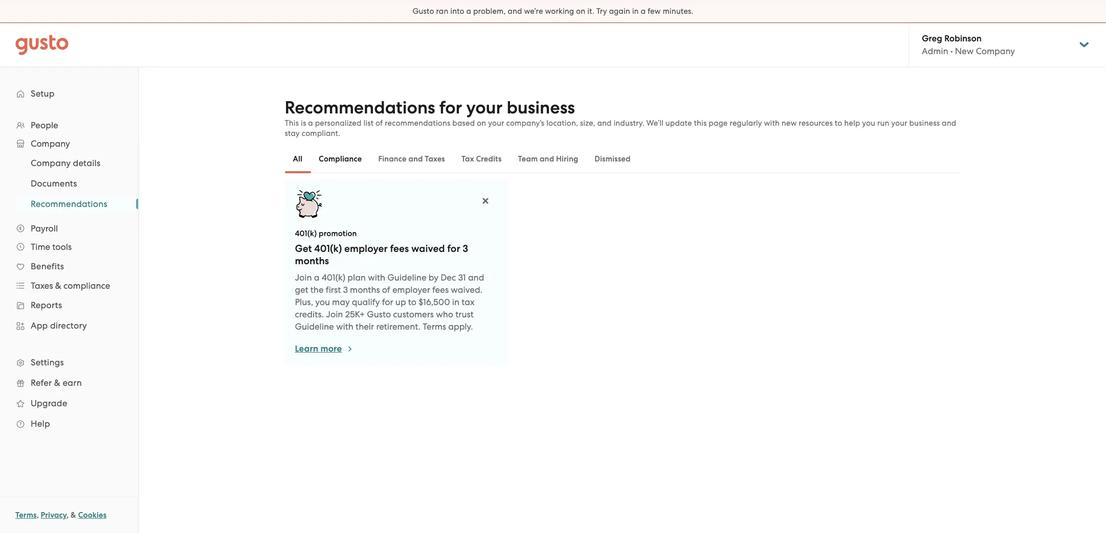 Task type: locate. For each thing, give the bounding box(es) containing it.
0 vertical spatial for
[[439, 97, 462, 118]]

update
[[666, 119, 692, 128]]

1 horizontal spatial recommendations
[[285, 97, 435, 118]]

1 vertical spatial to
[[408, 297, 417, 308]]

refer
[[31, 378, 52, 388]]

1 vertical spatial recommendations
[[31, 199, 107, 209]]

0 horizontal spatial fees
[[390, 243, 409, 255]]

terms down who at the bottom left of page
[[423, 322, 446, 332]]

0 vertical spatial to
[[835, 119, 843, 128]]

0 vertical spatial taxes
[[425, 155, 445, 164]]

in left tax
[[452, 297, 460, 308]]

recommendations down documents link
[[31, 199, 107, 209]]

1 horizontal spatial business
[[910, 119, 940, 128]]

taxes
[[425, 155, 445, 164], [31, 281, 53, 291]]

cookies
[[78, 511, 107, 520]]

0 horizontal spatial taxes
[[31, 281, 53, 291]]

1 vertical spatial employer
[[393, 285, 430, 295]]

employer
[[344, 243, 388, 255], [393, 285, 430, 295]]

0 vertical spatial months
[[295, 255, 329, 267]]

1 vertical spatial company
[[31, 139, 70, 149]]

$16,500
[[419, 297, 450, 308]]

finance and taxes button
[[370, 147, 453, 171]]

join down may
[[326, 310, 343, 320]]

0 vertical spatial on
[[576, 7, 586, 16]]

location,
[[547, 119, 578, 128]]

your right run
[[892, 119, 908, 128]]

terms , privacy , & cookies
[[15, 511, 107, 520]]

fees
[[390, 243, 409, 255], [432, 285, 449, 295]]

recommendations inside recommendations link
[[31, 199, 107, 209]]

list
[[0, 116, 138, 434], [0, 153, 138, 214]]

0 horizontal spatial recommendations
[[31, 199, 107, 209]]

months inside 'join a 401(k) plan with guideline by dec 31 and get the first 3 months of employer fees waived. plus, you may qualify for up to $16,500 in tax credits. join 25k+ gusto customers who trust guideline with their retirement. terms apply.'
[[350, 285, 380, 295]]

taxes inside button
[[425, 155, 445, 164]]

and inside button
[[540, 155, 554, 164]]

company up documents
[[31, 158, 71, 168]]

you left run
[[862, 119, 876, 128]]

people
[[31, 120, 58, 131]]

finance and taxes
[[378, 155, 445, 164]]

1 vertical spatial fees
[[432, 285, 449, 295]]

401(k) down 'promotion'
[[314, 243, 342, 255]]

with inside the 'recommendations for your business this is a personalized list of recommendations based on your company's location, size, and industry. we'll update this page regularly with new resources to help you run your business and stay compliant.'
[[764, 119, 780, 128]]

recommendations for recommendations
[[31, 199, 107, 209]]

gusto
[[413, 7, 434, 16], [367, 310, 391, 320]]

0 horizontal spatial business
[[507, 97, 575, 118]]

to
[[835, 119, 843, 128], [408, 297, 417, 308]]

you inside the 'recommendations for your business this is a personalized list of recommendations based on your company's location, size, and industry. we'll update this page regularly with new resources to help you run your business and stay compliant.'
[[862, 119, 876, 128]]

employer inside 'join a 401(k) plan with guideline by dec 31 and get the first 3 months of employer fees waived. plus, you may qualify for up to $16,500 in tax credits. join 25k+ gusto customers who trust guideline with their retirement. terms apply.'
[[393, 285, 430, 295]]

company details
[[31, 158, 101, 168]]

401(k) up first
[[322, 273, 345, 283]]

0 vertical spatial fees
[[390, 243, 409, 255]]

0 vertical spatial join
[[295, 273, 312, 283]]

recommendations for recommendations for your business this is a personalized list of recommendations based on your company's location, size, and industry. we'll update this page regularly with new resources to help you run your business and stay compliant.
[[285, 97, 435, 118]]

•
[[951, 46, 953, 56]]

& for earn
[[54, 378, 60, 388]]

1 vertical spatial on
[[477, 119, 486, 128]]

0 vertical spatial 3
[[463, 243, 468, 255]]

& left cookies button
[[71, 511, 76, 520]]

dismissed button
[[587, 147, 639, 171]]

1 horizontal spatial fees
[[432, 285, 449, 295]]

0 horizontal spatial ,
[[37, 511, 39, 520]]

you inside 'join a 401(k) plan with guideline by dec 31 and get the first 3 months of employer fees waived. plus, you may qualify for up to $16,500 in tax credits. join 25k+ gusto customers who trust guideline with their retirement. terms apply.'
[[315, 297, 330, 308]]

0 horizontal spatial with
[[336, 322, 354, 332]]

company inside dropdown button
[[31, 139, 70, 149]]

stay
[[285, 129, 300, 138]]

& up reports link
[[55, 281, 61, 291]]

0 vertical spatial company
[[976, 46, 1015, 56]]

1 horizontal spatial in
[[632, 7, 639, 16]]

for inside the 'recommendations for your business this is a personalized list of recommendations based on your company's location, size, and industry. we'll update this page regularly with new resources to help you run your business and stay compliant.'
[[439, 97, 462, 118]]

1 horizontal spatial gusto
[[413, 7, 434, 16]]

3 inside 'join a 401(k) plan with guideline by dec 31 and get the first 3 months of employer fees waived. plus, you may qualify for up to $16,500 in tax credits. join 25k+ gusto customers who trust guideline with their retirement. terms apply.'
[[343, 285, 348, 295]]

0 vertical spatial business
[[507, 97, 575, 118]]

resources
[[799, 119, 833, 128]]

gusto down qualify
[[367, 310, 391, 320]]

2 vertical spatial for
[[382, 297, 393, 308]]

1 vertical spatial for
[[447, 243, 460, 255]]

first
[[326, 285, 341, 295]]

& inside dropdown button
[[55, 281, 61, 291]]

0 vertical spatial guideline
[[388, 273, 427, 283]]

people button
[[10, 116, 128, 135]]

on right based
[[477, 119, 486, 128]]

company for company details
[[31, 158, 71, 168]]

&
[[55, 281, 61, 291], [54, 378, 60, 388], [71, 511, 76, 520]]

0 vertical spatial employer
[[344, 243, 388, 255]]

company button
[[10, 135, 128, 153]]

run
[[878, 119, 890, 128]]

1 vertical spatial taxes
[[31, 281, 53, 291]]

help
[[31, 419, 50, 429]]

reports link
[[10, 296, 128, 315]]

who
[[436, 310, 453, 320]]

to inside the 'recommendations for your business this is a personalized list of recommendations based on your company's location, size, and industry. we'll update this page regularly with new resources to help you run your business and stay compliant.'
[[835, 119, 843, 128]]

all
[[293, 155, 302, 164]]

time
[[31, 242, 50, 252]]

1 horizontal spatial taxes
[[425, 155, 445, 164]]

0 horizontal spatial employer
[[344, 243, 388, 255]]

1 horizontal spatial join
[[326, 310, 343, 320]]

on
[[576, 7, 586, 16], [477, 119, 486, 128]]

recommendations inside the 'recommendations for your business this is a personalized list of recommendations based on your company's location, size, and industry. we'll update this page regularly with new resources to help you run your business and stay compliant.'
[[285, 97, 435, 118]]

& left earn
[[54, 378, 60, 388]]

months
[[295, 255, 329, 267], [350, 285, 380, 295]]

3 up 31
[[463, 243, 468, 255]]

employer up up
[[393, 285, 430, 295]]

401(k) up get
[[295, 229, 317, 238]]

1 vertical spatial 401(k)
[[314, 243, 342, 255]]

taxes up reports
[[31, 281, 53, 291]]

employer up plan
[[344, 243, 388, 255]]

401(k)
[[295, 229, 317, 238], [314, 243, 342, 255], [322, 273, 345, 283]]

0 horizontal spatial on
[[477, 119, 486, 128]]

time tools
[[31, 242, 72, 252]]

company right the new
[[976, 46, 1015, 56]]

recommendations
[[385, 119, 451, 128]]

tax
[[462, 155, 474, 164]]

, left the cookies on the left bottom of the page
[[67, 511, 69, 520]]

waived
[[411, 243, 445, 255]]

size,
[[580, 119, 595, 128]]

0 horizontal spatial you
[[315, 297, 330, 308]]

industry.
[[614, 119, 645, 128]]

company's
[[506, 119, 545, 128]]

1 horizontal spatial you
[[862, 119, 876, 128]]

1 vertical spatial business
[[910, 119, 940, 128]]

0 vertical spatial you
[[862, 119, 876, 128]]

this
[[285, 119, 299, 128]]

2 horizontal spatial with
[[764, 119, 780, 128]]

1 vertical spatial join
[[326, 310, 343, 320]]

0 vertical spatial terms
[[423, 322, 446, 332]]

few
[[648, 7, 661, 16]]

a up the
[[314, 273, 320, 283]]

gusto inside 'join a 401(k) plan with guideline by dec 31 and get the first 3 months of employer fees waived. plus, you may qualify for up to $16,500 in tax credits. join 25k+ gusto customers who trust guideline with their retirement. terms apply.'
[[367, 310, 391, 320]]

may
[[332, 297, 350, 308]]

1 vertical spatial you
[[315, 297, 330, 308]]

dec
[[441, 273, 456, 283]]

guideline down the credits.
[[295, 322, 334, 332]]

0 horizontal spatial to
[[408, 297, 417, 308]]

1 vertical spatial terms
[[15, 511, 37, 520]]

company inside greg robinson admin • new company
[[976, 46, 1015, 56]]

months down get
[[295, 255, 329, 267]]

working
[[545, 7, 574, 16]]

0 horizontal spatial in
[[452, 297, 460, 308]]

1 vertical spatial guideline
[[295, 322, 334, 332]]

0 horizontal spatial join
[[295, 273, 312, 283]]

of inside the 'recommendations for your business this is a personalized list of recommendations based on your company's location, size, and industry. we'll update this page regularly with new resources to help you run your business and stay compliant.'
[[376, 119, 383, 128]]

by
[[429, 273, 439, 283]]

on left "it."
[[576, 7, 586, 16]]

0 horizontal spatial months
[[295, 255, 329, 267]]

1 horizontal spatial with
[[368, 273, 385, 283]]

3 right first
[[343, 285, 348, 295]]

of inside 'join a 401(k) plan with guideline by dec 31 and get the first 3 months of employer fees waived. plus, you may qualify for up to $16,500 in tax credits. join 25k+ gusto customers who trust guideline with their retirement. terms apply.'
[[382, 285, 390, 295]]

with left new
[[764, 119, 780, 128]]

1 horizontal spatial ,
[[67, 511, 69, 520]]

business right run
[[910, 119, 940, 128]]

1 vertical spatial with
[[368, 273, 385, 283]]

into
[[451, 7, 465, 16]]

1 vertical spatial in
[[452, 297, 460, 308]]

qualify
[[352, 297, 380, 308]]

1 vertical spatial 3
[[343, 285, 348, 295]]

your
[[466, 97, 503, 118], [488, 119, 504, 128], [892, 119, 908, 128]]

1 vertical spatial &
[[54, 378, 60, 388]]

1 vertical spatial of
[[382, 285, 390, 295]]

0 horizontal spatial guideline
[[295, 322, 334, 332]]

gusto left ran
[[413, 7, 434, 16]]

for left up
[[382, 297, 393, 308]]

2 vertical spatial company
[[31, 158, 71, 168]]

2 vertical spatial &
[[71, 511, 76, 520]]

0 horizontal spatial terms
[[15, 511, 37, 520]]

to right up
[[408, 297, 417, 308]]

a right the is
[[308, 119, 313, 128]]

, left privacy at the left of the page
[[37, 511, 39, 520]]

25k+
[[345, 310, 365, 320]]

1 horizontal spatial on
[[576, 7, 586, 16]]

for up based
[[439, 97, 462, 118]]

401(k) inside 'join a 401(k) plan with guideline by dec 31 and get the first 3 months of employer fees waived. plus, you may qualify for up to $16,500 in tax credits. join 25k+ gusto customers who trust guideline with their retirement. terms apply.'
[[322, 273, 345, 283]]

1 vertical spatial gusto
[[367, 310, 391, 320]]

tax credits button
[[453, 147, 510, 171]]

for right waived
[[447, 243, 460, 255]]

2 list from the top
[[0, 153, 138, 214]]

guideline up up
[[388, 273, 427, 283]]

settings link
[[10, 354, 128, 372]]

fees inside 'join a 401(k) plan with guideline by dec 31 and get the first 3 months of employer fees waived. plus, you may qualify for up to $16,500 in tax credits. join 25k+ gusto customers who trust guideline with their retirement. terms apply.'
[[432, 285, 449, 295]]

3 inside 401(k) promotion get 401(k) employer fees waived for 3 months
[[463, 243, 468, 255]]

1 horizontal spatial guideline
[[388, 273, 427, 283]]

you down the
[[315, 297, 330, 308]]

help link
[[10, 415, 128, 433]]

months up qualify
[[350, 285, 380, 295]]

learn more link
[[295, 343, 354, 356]]

compliance
[[319, 155, 362, 164]]

recommendations up "list"
[[285, 97, 435, 118]]

fees left waived
[[390, 243, 409, 255]]

fees up $16,500
[[432, 285, 449, 295]]

terms inside 'join a 401(k) plan with guideline by dec 31 and get the first 3 months of employer fees waived. plus, you may qualify for up to $16,500 in tax credits. join 25k+ gusto customers who trust guideline with their retirement. terms apply.'
[[423, 322, 446, 332]]

terms left privacy at the left of the page
[[15, 511, 37, 520]]

business
[[507, 97, 575, 118], [910, 119, 940, 128]]

in right again
[[632, 7, 639, 16]]

business up 'company's'
[[507, 97, 575, 118]]

with down 25k+
[[336, 322, 354, 332]]

2 , from the left
[[67, 511, 69, 520]]

0 vertical spatial with
[[764, 119, 780, 128]]

up
[[396, 297, 406, 308]]

0 vertical spatial of
[[376, 119, 383, 128]]

0 vertical spatial &
[[55, 281, 61, 291]]

try
[[597, 7, 607, 16]]

2 vertical spatial 401(k)
[[322, 273, 345, 283]]

1 list from the top
[[0, 116, 138, 434]]

1 horizontal spatial months
[[350, 285, 380, 295]]

robinson
[[945, 33, 982, 44]]

1 horizontal spatial 3
[[463, 243, 468, 255]]

your left 'company's'
[[488, 119, 504, 128]]

a right into
[[467, 7, 471, 16]]

company down people
[[31, 139, 70, 149]]

1 horizontal spatial to
[[835, 119, 843, 128]]

with right plan
[[368, 273, 385, 283]]

to inside 'join a 401(k) plan with guideline by dec 31 and get the first 3 months of employer fees waived. plus, you may qualify for up to $16,500 in tax credits. join 25k+ gusto customers who trust guideline with their retirement. terms apply.'
[[408, 297, 417, 308]]

dismissed
[[595, 155, 631, 164]]

0 vertical spatial recommendations
[[285, 97, 435, 118]]

0 horizontal spatial 3
[[343, 285, 348, 295]]

company for company
[[31, 139, 70, 149]]

0 vertical spatial in
[[632, 7, 639, 16]]

join up "get"
[[295, 273, 312, 283]]

0 vertical spatial gusto
[[413, 7, 434, 16]]

minutes.
[[663, 7, 694, 16]]

& for compliance
[[55, 281, 61, 291]]

for
[[439, 97, 462, 118], [447, 243, 460, 255], [382, 297, 393, 308]]

taxes left tax
[[425, 155, 445, 164]]

to left help on the top of page
[[835, 119, 843, 128]]

you
[[862, 119, 876, 128], [315, 297, 330, 308]]

1 horizontal spatial employer
[[393, 285, 430, 295]]

credits
[[476, 155, 502, 164]]

list
[[364, 119, 374, 128]]

1 horizontal spatial terms
[[423, 322, 446, 332]]

1 vertical spatial months
[[350, 285, 380, 295]]

taxes & compliance
[[31, 281, 110, 291]]

is
[[301, 119, 306, 128]]

list containing company details
[[0, 153, 138, 214]]

a inside 'join a 401(k) plan with guideline by dec 31 and get the first 3 months of employer fees waived. plus, you may qualify for up to $16,500 in tax credits. join 25k+ gusto customers who trust guideline with their retirement. terms apply.'
[[314, 273, 320, 283]]

401(k) promotion get 401(k) employer fees waived for 3 months
[[295, 229, 468, 267]]

0 horizontal spatial gusto
[[367, 310, 391, 320]]



Task type: describe. For each thing, give the bounding box(es) containing it.
the
[[311, 285, 324, 295]]

app directory
[[31, 321, 87, 331]]

for inside 401(k) promotion get 401(k) employer fees waived for 3 months
[[447, 243, 460, 255]]

reports
[[31, 300, 62, 311]]

payroll button
[[10, 220, 128, 238]]

compliant.
[[302, 129, 340, 138]]

recommendation categories for your business tab list
[[285, 145, 960, 173]]

compliance
[[64, 281, 110, 291]]

team
[[518, 155, 538, 164]]

new
[[955, 46, 974, 56]]

more
[[321, 344, 342, 355]]

problem,
[[473, 7, 506, 16]]

cookies button
[[78, 510, 107, 522]]

this
[[694, 119, 707, 128]]

directory
[[50, 321, 87, 331]]

2 vertical spatial with
[[336, 322, 354, 332]]

company details link
[[18, 154, 128, 172]]

hiring
[[556, 155, 578, 164]]

home image
[[15, 35, 69, 55]]

app
[[31, 321, 48, 331]]

documents link
[[18, 175, 128, 193]]

earn
[[63, 378, 82, 388]]

personalized
[[315, 119, 362, 128]]

tax
[[462, 297, 475, 308]]

gusto ran into a problem, and we're working on it. try again in a few minutes.
[[413, 7, 694, 16]]

list containing people
[[0, 116, 138, 434]]

tax credits
[[462, 155, 502, 164]]

and inside button
[[409, 155, 423, 164]]

we'll
[[647, 119, 664, 128]]

regularly
[[730, 119, 762, 128]]

get
[[295, 285, 308, 295]]

settings
[[31, 358, 64, 368]]

benefits link
[[10, 257, 128, 276]]

details
[[73, 158, 101, 168]]

for inside 'join a 401(k) plan with guideline by dec 31 and get the first 3 months of employer fees waived. plus, you may qualify for up to $16,500 in tax credits. join 25k+ gusto customers who trust guideline with their retirement. terms apply.'
[[382, 297, 393, 308]]

and inside 'join a 401(k) plan with guideline by dec 31 and get the first 3 months of employer fees waived. plus, you may qualify for up to $16,500 in tax credits. join 25k+ gusto customers who trust guideline with their retirement. terms apply.'
[[468, 273, 484, 283]]

upgrade link
[[10, 395, 128, 413]]

admin
[[922, 46, 949, 56]]

privacy
[[41, 511, 67, 520]]

refer & earn
[[31, 378, 82, 388]]

a left few
[[641, 7, 646, 16]]

get
[[295, 243, 312, 255]]

credits.
[[295, 310, 324, 320]]

on inside the 'recommendations for your business this is a personalized list of recommendations based on your company's location, size, and industry. we'll update this page regularly with new resources to help you run your business and stay compliant.'
[[477, 119, 486, 128]]

recommendations link
[[18, 195, 128, 213]]

gusto navigation element
[[0, 67, 138, 451]]

app directory link
[[10, 317, 128, 335]]

employer inside 401(k) promotion get 401(k) employer fees waived for 3 months
[[344, 243, 388, 255]]

31
[[458, 273, 466, 283]]

greg
[[922, 33, 943, 44]]

their
[[356, 322, 374, 332]]

ran
[[436, 7, 449, 16]]

0 vertical spatial 401(k)
[[295, 229, 317, 238]]

tools
[[52, 242, 72, 252]]

we're
[[524, 7, 543, 16]]

it.
[[588, 7, 595, 16]]

taxes inside dropdown button
[[31, 281, 53, 291]]

privacy link
[[41, 511, 67, 520]]

fees inside 401(k) promotion get 401(k) employer fees waived for 3 months
[[390, 243, 409, 255]]

trust
[[456, 310, 474, 320]]

1 , from the left
[[37, 511, 39, 520]]

learn
[[295, 344, 318, 355]]

promotion
[[319, 229, 357, 238]]

retirement.
[[376, 322, 421, 332]]

all button
[[285, 147, 311, 171]]

page
[[709, 119, 728, 128]]

based
[[453, 119, 475, 128]]

help
[[845, 119, 860, 128]]

recommendations for your business this is a personalized list of recommendations based on your company's location, size, and industry. we'll update this page regularly with new resources to help you run your business and stay compliant.
[[285, 97, 957, 138]]

greg robinson admin • new company
[[922, 33, 1015, 56]]

in inside 'join a 401(k) plan with guideline by dec 31 and get the first 3 months of employer fees waived. plus, you may qualify for up to $16,500 in tax credits. join 25k+ gusto customers who trust guideline with their retirement. terms apply.'
[[452, 297, 460, 308]]

apply.
[[448, 322, 473, 332]]

team and hiring button
[[510, 147, 587, 171]]

refer & earn link
[[10, 374, 128, 393]]

upgrade
[[31, 399, 67, 409]]

a inside the 'recommendations for your business this is a personalized list of recommendations based on your company's location, size, and industry. we'll update this page regularly with new resources to help you run your business and stay compliant.'
[[308, 119, 313, 128]]

again
[[609, 7, 630, 16]]

taxes & compliance button
[[10, 277, 128, 295]]

compliance button
[[311, 147, 370, 171]]

setup
[[31, 89, 55, 99]]

plan
[[348, 273, 366, 283]]

learn more
[[295, 344, 342, 355]]

time tools button
[[10, 238, 128, 256]]

customers
[[393, 310, 434, 320]]

your up based
[[466, 97, 503, 118]]

months inside 401(k) promotion get 401(k) employer fees waived for 3 months
[[295, 255, 329, 267]]

terms link
[[15, 511, 37, 520]]



Task type: vqa. For each thing, say whether or not it's contained in the screenshot.
topmost months
yes



